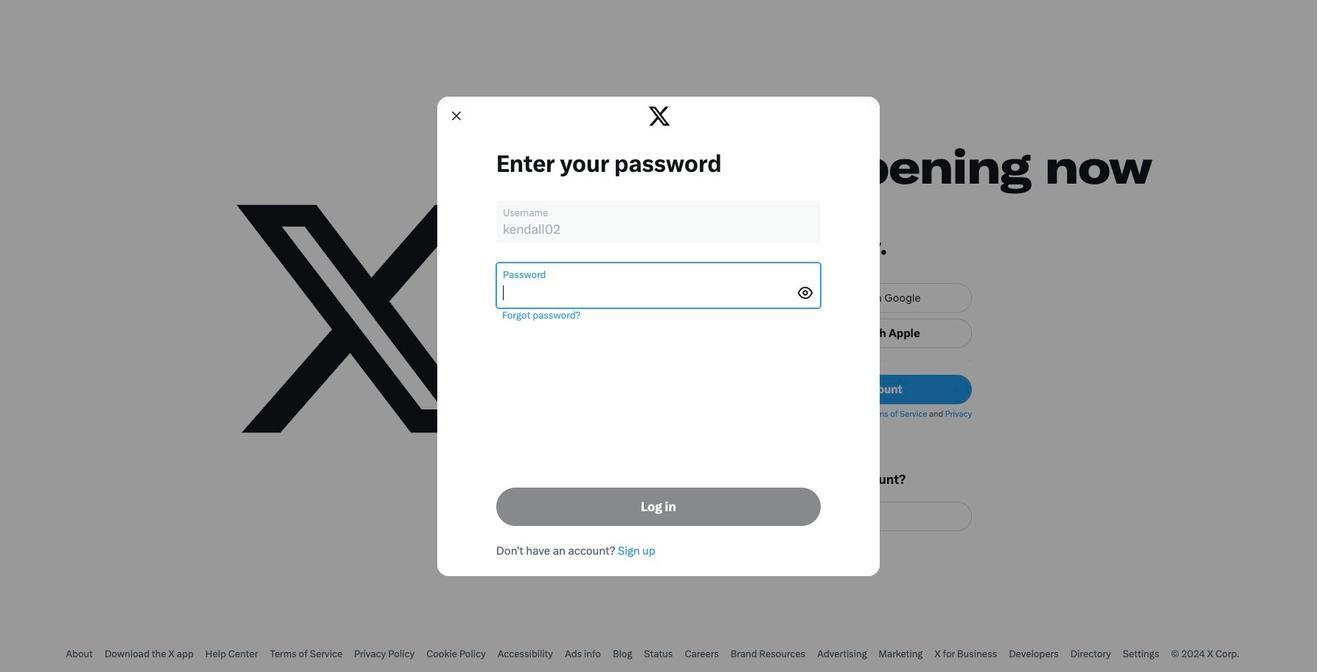 Task type: locate. For each thing, give the bounding box(es) containing it.
group
[[0, 0, 1318, 672], [437, 96, 880, 576]]

dialog
[[0, 0, 1318, 672]]

None text field
[[503, 222, 814, 236]]

footer navigation
[[0, 637, 1318, 672]]

x image
[[649, 106, 670, 125]]

x image
[[648, 96, 671, 135]]

None password field
[[503, 285, 794, 300]]



